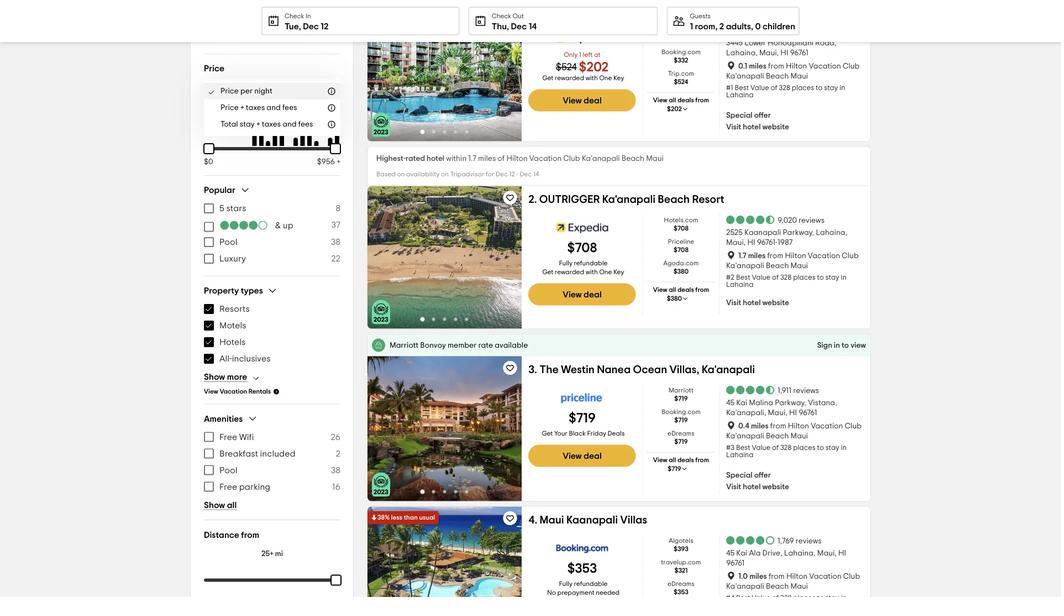 Task type: locate. For each thing, give the bounding box(es) containing it.
1 group from the top
[[204, 185, 341, 267]]

less for 4. maui kaanapali villas
[[392, 515, 403, 521]]

edreams down booking.com $719
[[668, 431, 695, 437]]

2 check from the left
[[492, 13, 512, 19]]

reviews inside 1,911 reviews 45 kai malina parkway , vistana , ka'anapali, maui, hi 96761
[[794, 387, 820, 395]]

0 vertical spatial edreams
[[668, 431, 695, 437]]

only
[[564, 52, 578, 58]]

check
[[285, 13, 304, 19], [492, 13, 512, 19]]

one
[[600, 75, 613, 82], [600, 269, 613, 276]]

0 vertical spatial and
[[267, 104, 281, 112]]

2 38 from the top
[[331, 466, 341, 475]]

1 special offer visit hotel website from the top
[[727, 111, 790, 131]]

lahaina, maui, hi 96761-1987
[[727, 229, 848, 247]]

1 inside guests 1 room , 2 adults , 0 children
[[691, 22, 694, 31]]

1 horizontal spatial 2
[[720, 22, 725, 31]]

outrigger ka'anapali beach resort in maui image
[[368, 186, 522, 329], [368, 186, 522, 329]]

pay inside fully refundable pay up to 12x get rewarded with one key
[[531, 269, 542, 276]]

fully inside fully refundable pay up to 12x get rewarded with one key
[[559, 260, 573, 267]]

1 key from the top
[[614, 75, 625, 82]]

0 vertical spatial visit
[[727, 123, 742, 131]]

lower
[[745, 39, 767, 47]]

1 vertical spatial 45
[[727, 550, 735, 558]]

$719 up booking.com $719
[[675, 396, 688, 402]]

328 down 1987
[[781, 274, 792, 281]]

view deal button for $719
[[529, 445, 636, 467]]

0 horizontal spatial lahaina,
[[727, 49, 758, 57]]

key inside "pay up to 12x get rewarded with one key"
[[614, 75, 625, 82]]

2 free from the top
[[220, 483, 237, 491]]

beach for beach
[[767, 262, 789, 270]]

vacation up 2.
[[530, 155, 562, 162]]

on down within
[[441, 171, 449, 178]]

stay
[[825, 84, 839, 92], [240, 121, 255, 128], [826, 274, 840, 281], [826, 444, 840, 452]]

+
[[241, 104, 244, 112], [257, 121, 260, 128], [337, 158, 341, 166]]

up for pay
[[529, 88, 537, 95]]

and up total stay + taxes and fees
[[267, 104, 281, 112]]

0 vertical spatial key
[[614, 75, 625, 82]]

hotel
[[744, 123, 761, 131], [427, 155, 445, 162], [744, 299, 761, 307], [744, 483, 761, 491]]

2 vertical spatial visit
[[727, 483, 742, 491]]

offer down the #3 best value of 328 places to stay in lahaina
[[755, 472, 772, 479]]

0 vertical spatial than
[[405, 4, 419, 11]]

view deal button
[[529, 89, 636, 111], [529, 283, 636, 306], [529, 445, 636, 467]]

show inside button
[[204, 501, 225, 510]]

2 edreams from the top
[[668, 581, 695, 588]]

3 menu from the top
[[204, 301, 341, 367]]

3 view deal from the top
[[563, 452, 602, 460]]

maui, inside the 3,524 reviews 3445 lower honoapiilani road , lahaina, maui, hi 96761
[[760, 49, 779, 57]]

up
[[529, 88, 537, 95], [283, 221, 294, 230], [529, 278, 537, 285]]

1 vertical spatial group
[[204, 285, 341, 383]]

view all deals from $202
[[654, 97, 710, 113]]

38 for 2
[[331, 466, 341, 475]]

hotels
[[220, 338, 246, 347]]

to inside #1 best value of 328 places to stay in lahaina
[[816, 84, 823, 92]]

1 show from the top
[[204, 373, 225, 382]]

usual for 4. maui kaanapali villas
[[419, 515, 435, 521]]

2 vertical spatial value
[[752, 444, 771, 452]]

reviews inside the 3,524 reviews 3445 lower honoapiilani road , lahaina, maui, hi 96761
[[798, 27, 824, 35]]

2 inside guests 1 room , 2 adults , 0 children
[[720, 22, 725, 31]]

all down free parking
[[227, 501, 237, 510]]

club
[[843, 62, 860, 70], [564, 155, 581, 162], [843, 252, 859, 260], [846, 422, 862, 430], [844, 573, 861, 581]]

2 pay from the top
[[531, 269, 542, 276]]

check inside check out thu, dec 14
[[492, 13, 512, 19]]

marriott left bonvoy
[[390, 342, 419, 349]]

$353
[[568, 562, 597, 576], [674, 589, 689, 596]]

$708 up priceline in the top right of the page
[[674, 225, 689, 232]]

2 pool from the top
[[220, 466, 238, 475]]

1 vertical spatial visit
[[727, 299, 742, 307]]

0 horizontal spatial 1
[[580, 52, 582, 58]]

edreams for $719
[[668, 431, 695, 437]]

1 vertical spatial rewarded
[[555, 269, 585, 276]]

1 offer from the top
[[755, 111, 772, 119]]

hilton down lahaina, maui, hi 96761
[[787, 573, 808, 581]]

25+
[[262, 550, 274, 558]]

visit down #2
[[727, 299, 742, 307]]

2 view deal from the top
[[563, 290, 602, 299]]

no prepayment needed
[[220, 15, 316, 24]]

group
[[204, 185, 341, 267], [204, 285, 341, 383], [204, 413, 341, 511]]

lahaina down 0.1
[[727, 92, 754, 99]]

& up
[[275, 221, 294, 230]]

1 38 from the top
[[331, 238, 341, 247]]

1 pool from the top
[[220, 238, 238, 247]]

3,524
[[778, 27, 796, 35]]

all-inclusives
[[220, 355, 271, 363]]

+ up total stay + taxes and fees
[[241, 104, 244, 112]]

0 vertical spatial special offer visit hotel website
[[727, 111, 790, 131]]

2 deal from the top
[[584, 290, 602, 299]]

0 vertical spatial 12x
[[529, 106, 539, 113]]

all inside view all deals from $719
[[669, 457, 677, 464]]

edreams down $321
[[668, 581, 695, 588]]

1 2023 link from the top
[[368, 186, 522, 329]]

12
[[321, 22, 329, 31], [510, 171, 515, 178]]

1 vertical spatial one
[[600, 269, 613, 276]]

group containing amenities
[[204, 413, 341, 511]]

12x
[[529, 106, 539, 113], [529, 296, 539, 302]]

5
[[220, 204, 225, 213]]

less right 38%
[[392, 515, 403, 521]]

from hilton vacation club ka'anapali beach maui down 1987
[[727, 252, 859, 270]]

#1 best value of 328 places to stay in lahaina
[[727, 84, 846, 99]]

2 12x from the top
[[529, 296, 539, 302]]

stars
[[226, 204, 246, 213]]

maui
[[791, 72, 809, 80], [647, 155, 664, 162], [791, 262, 809, 270], [791, 432, 809, 440], [540, 515, 565, 526], [791, 583, 809, 590]]

special offer visit hotel website
[[727, 111, 790, 131], [727, 472, 790, 491]]

best for $719
[[737, 444, 751, 452]]

1 horizontal spatial needed
[[596, 590, 620, 597]]

2 key from the top
[[614, 269, 625, 276]]

stay for 3. the westin nanea ocean villas, ka'anapali
[[826, 444, 840, 452]]

stay inside the #3 best value of 328 places to stay in lahaina
[[826, 444, 840, 452]]

1 menu from the top
[[204, 0, 341, 45]]

special
[[282, 32, 311, 41]]

3 from hilton vacation club ka'anapali beach maui from the top
[[727, 422, 862, 440]]

hotels.com down the guests
[[664, 27, 699, 34]]

than for 1. aston kaanapali shores
[[405, 4, 419, 11]]

1 horizontal spatial lahaina,
[[785, 550, 816, 558]]

2 vertical spatial best
[[737, 444, 751, 452]]

get
[[543, 75, 554, 82], [543, 269, 554, 276], [542, 431, 553, 437]]

stay inside #2 best value of 328 places to stay in lahaina
[[826, 274, 840, 281]]

all for beach
[[669, 287, 677, 293]]

4. maui kaanapali villas
[[529, 515, 648, 526]]

2 show from the top
[[204, 501, 225, 510]]

0 vertical spatial 328
[[780, 84, 791, 92]]

328 down honoapiilani
[[780, 84, 791, 92]]

price per night
[[210, 86, 262, 93], [221, 87, 273, 95]]

reviews for 9,020
[[799, 217, 825, 225]]

view deal for $719
[[563, 452, 602, 460]]

of for 2. outrigger ka'anapali beach resort
[[773, 274, 779, 281]]

and down price + taxes and fees
[[283, 121, 297, 128]]

$380 inside agoda.com $380
[[674, 269, 689, 275]]

distance from
[[204, 531, 260, 540]]

in inside 'button'
[[835, 342, 841, 349]]

$524 down only
[[556, 62, 577, 72]]

2 hotels.com from the top
[[664, 217, 699, 224]]

best for $708
[[737, 274, 751, 281]]

328 inside #2 best value of 328 places to stay in lahaina
[[781, 274, 792, 281]]

stay for 2. outrigger ka'anapali beach resort
[[826, 274, 840, 281]]

view deal
[[563, 96, 602, 105], [563, 290, 602, 299], [563, 452, 602, 460]]

$719 up the edreams $719
[[675, 417, 688, 424]]

$719 inside the edreams $719
[[675, 439, 688, 446]]

of right #1
[[771, 84, 778, 92]]

check in tue, dec 12
[[285, 13, 329, 31]]

places down honoapiilani
[[793, 84, 815, 92]]

expedia.com image
[[557, 27, 609, 50], [557, 217, 609, 239]]

from hilton vacation club ka'anapali beach maui for $353
[[727, 573, 861, 590]]

0 vertical spatial special
[[727, 111, 753, 119]]

lahaina inside #1 best value of 328 places to stay in lahaina
[[727, 92, 754, 99]]

show more
[[204, 373, 247, 382]]

pool
[[220, 238, 238, 247], [220, 466, 238, 475]]

1 vertical spatial 96761
[[799, 409, 818, 417]]

0 horizontal spatial $524
[[556, 62, 577, 72]]

all down agoda.com $380
[[669, 287, 677, 293]]

shores
[[623, 4, 657, 15]]

breakfast
[[220, 449, 258, 458]]

1 lahaina from the top
[[727, 92, 754, 99]]

1.
[[529, 4, 535, 15]]

3445
[[727, 39, 743, 47]]

0 horizontal spatial 2
[[336, 449, 341, 458]]

96761 inside the 3,524 reviews 3445 lower honoapiilani road , lahaina, maui, hi 96761
[[791, 49, 809, 57]]

kai
[[737, 399, 748, 407], [737, 550, 748, 558]]

2 booking.com from the top
[[662, 409, 701, 416]]

maui up 2. outrigger ka'anapali beach resort link
[[647, 155, 664, 162]]

2 kai from the top
[[737, 550, 748, 558]]

1 vertical spatial 2023 link
[[368, 357, 522, 501]]

1 pay from the top
[[531, 79, 542, 86]]

of inside #1 best value of 328 places to stay in lahaina
[[771, 84, 778, 92]]

taxes up total stay + taxes and fees
[[246, 104, 265, 112]]

pool up luxury
[[220, 238, 238, 247]]

expedia.com image down outrigger
[[557, 217, 609, 239]]

1 rewarded from the top
[[555, 75, 585, 82]]

2 lahaina from the top
[[727, 281, 754, 288]]

key inside fully refundable pay up to 12x get rewarded with one key
[[614, 269, 625, 276]]

on right based
[[397, 171, 405, 178]]

$202 down "trip.com $524"
[[668, 106, 682, 113]]

+ down price + taxes and fees
[[257, 121, 260, 128]]

deals down the edreams $719
[[678, 457, 695, 464]]

2525
[[727, 229, 743, 237]]

3 deal from the top
[[584, 452, 602, 460]]

, inside the 3,524 reviews 3445 lower honoapiilani road , lahaina, maui, hi 96761
[[835, 39, 837, 47]]

1 vertical spatial needed
[[596, 590, 620, 597]]

edreams
[[668, 431, 695, 437], [668, 581, 695, 588]]

38 up 22
[[331, 238, 341, 247]]

deals inside view all deals from $380
[[678, 287, 695, 293]]

1 horizontal spatial and
[[283, 121, 297, 128]]

1987
[[778, 239, 793, 247]]

guests 1 room , 2 adults , 0 children
[[691, 13, 796, 31]]

0 horizontal spatial 12
[[321, 22, 329, 31]]

lahaina, inside lahaina, maui, hi 96761
[[785, 550, 816, 558]]

pay inside "pay up to 12x get rewarded with one key"
[[531, 79, 542, 86]]

total stay + taxes and fees
[[221, 121, 313, 128]]

38 up 16
[[331, 466, 341, 475]]

kaanapali right aston
[[569, 4, 620, 15]]

2 special offer visit hotel website from the top
[[727, 472, 790, 491]]

2 vertical spatial lahaina,
[[785, 550, 816, 558]]

maui, inside 1,911 reviews 45 kai malina parkway , vistana , ka'anapali, maui, hi 96761
[[769, 409, 788, 417]]

1 vertical spatial kaanapali
[[745, 229, 782, 237]]

marriott down the villas,
[[669, 387, 694, 394]]

1 vertical spatial hotels.com
[[664, 217, 699, 224]]

fully
[[559, 260, 573, 267], [559, 581, 573, 588]]

deals down "trip.com $524"
[[678, 97, 695, 104]]

value down the 1.7 miles
[[752, 274, 771, 281]]

1 vertical spatial website
[[763, 299, 790, 307]]

dec
[[303, 22, 319, 31], [511, 22, 527, 31], [496, 171, 508, 178], [520, 171, 532, 178]]

1,769
[[778, 538, 795, 545]]

with inside fully refundable pay up to 12x get rewarded with one key
[[586, 269, 598, 276]]

0 vertical spatial best
[[735, 84, 750, 92]]

menu containing 5 stars
[[204, 200, 341, 267]]

show inside dropdown button
[[204, 373, 225, 382]]

3 deals from the top
[[678, 457, 695, 464]]

show down all- on the left bottom of the page
[[204, 373, 225, 382]]

$524 inside $524 $202
[[556, 62, 577, 72]]

places inside #2 best value of 328 places to stay in lahaina
[[794, 274, 816, 281]]

in for 1. aston kaanapali shores
[[840, 84, 846, 92]]

1 vertical spatial with
[[586, 75, 598, 82]]

4 menu from the top
[[204, 429, 341, 495]]

1 vertical spatial deals
[[678, 287, 695, 293]]

malina
[[750, 399, 774, 407]]

$202 down at
[[579, 61, 609, 74]]

1 for left
[[580, 52, 582, 58]]

refundable inside fully refundable pay up to 12x get rewarded with one key
[[574, 260, 608, 267]]

0 vertical spatial marriott
[[390, 342, 419, 349]]

club for $353
[[844, 573, 861, 581]]

hi inside the 3,524 reviews 3445 lower honoapiilani road , lahaina, maui, hi 96761
[[781, 49, 789, 57]]

key
[[614, 75, 625, 82], [614, 269, 625, 276]]

2 vertical spatial $202
[[668, 106, 682, 113]]

2 vertical spatial places
[[794, 444, 816, 452]]

in inside the #3 best value of 328 places to stay in lahaina
[[842, 444, 847, 452]]

,
[[716, 22, 718, 31], [752, 22, 754, 31], [835, 39, 837, 47], [813, 229, 815, 237], [805, 399, 807, 407], [836, 399, 838, 407], [781, 550, 783, 558]]

$719 for booking.com
[[675, 417, 688, 424]]

+ for $956
[[337, 158, 341, 166]]

328 down 1,911 reviews 45 kai malina parkway , vistana , ka'anapali, maui, hi 96761
[[781, 444, 792, 452]]

lahaina inside #2 best value of 328 places to stay in lahaina
[[727, 281, 754, 288]]

1 vertical spatial places
[[794, 274, 816, 281]]

ka'anapali,
[[727, 409, 767, 417]]

in inside #1 best value of 328 places to stay in lahaina
[[840, 84, 846, 92]]

of right #3
[[773, 444, 779, 452]]

$719 for edreams
[[675, 439, 688, 446]]

less for 1. aston kaanapali shores
[[392, 4, 403, 11]]

1 vertical spatial $353
[[674, 589, 689, 596]]

offer down #1 best value of 328 places to stay in lahaina
[[755, 111, 772, 119]]

0 vertical spatial kai
[[737, 399, 748, 407]]

1 edreams from the top
[[668, 431, 695, 437]]

0 vertical spatial booking.com
[[662, 49, 701, 56]]

96761 down honoapiilani
[[791, 49, 809, 57]]

0 vertical spatial 12
[[321, 22, 329, 31]]

website down #1 best value of 328 places to stay in lahaina
[[763, 123, 790, 131]]

beach up #1 best value of 328 places to stay in lahaina
[[767, 72, 789, 80]]

in for 2. outrigger ka'anapali beach resort
[[842, 274, 847, 281]]

1 vertical spatial $202
[[579, 61, 609, 74]]

refundable for fully refundable no prepayment needed
[[574, 581, 608, 588]]

best inside #2 best value of 328 places to stay in lahaina
[[737, 274, 751, 281]]

visit down #1
[[727, 123, 742, 131]]

2 view deal button from the top
[[529, 283, 636, 306]]

the westin nanea ocean villas, ka'anapali in maui image
[[368, 357, 522, 501], [368, 357, 522, 501]]

special offer visit hotel website down #1 best value of 328 places to stay in lahaina
[[727, 111, 790, 131]]

1 vertical spatial refundable
[[574, 581, 608, 588]]

0 vertical spatial $353
[[568, 562, 597, 576]]

vistana
[[809, 399, 836, 407]]

from inside view all deals from $380
[[696, 287, 710, 293]]

0 vertical spatial 45
[[727, 399, 735, 407]]

2 vertical spatial +
[[337, 158, 341, 166]]

dec down out
[[511, 22, 527, 31]]

hilton down 1987
[[786, 252, 807, 260]]

lahaina for $719
[[727, 452, 754, 459]]

maui kaanapali villas in maui image
[[368, 507, 522, 597], [368, 507, 522, 597]]

view
[[851, 342, 867, 349]]

$202 inside the view all deals from $202
[[668, 106, 682, 113]]

$719 inside 'marriott $719'
[[675, 396, 688, 402]]

special offer visit hotel website for 3. the westin nanea ocean villas, ka'anapali
[[727, 472, 790, 491]]

check up thu,
[[492, 13, 512, 19]]

thu,
[[492, 22, 509, 31]]

agoda.com
[[664, 260, 699, 267]]

2
[[720, 22, 725, 31], [336, 449, 341, 458]]

0 vertical spatial pay
[[531, 79, 542, 86]]

lahaina, inside lahaina, maui, hi 96761-1987
[[817, 229, 848, 237]]

value inside #1 best value of 328 places to stay in lahaina
[[751, 84, 770, 92]]

1 expedia.com image from the top
[[557, 27, 609, 50]]

1 view deal button from the top
[[529, 89, 636, 111]]

from hilton vacation club ka'anapali beach maui up the #3 best value of 328 places to stay in lahaina
[[727, 422, 862, 440]]

hilton for $719
[[789, 422, 810, 430]]

2 vertical spatial kaanapali
[[567, 515, 618, 526]]

fees
[[283, 104, 297, 112], [299, 121, 313, 128]]

1 horizontal spatial no
[[548, 590, 556, 597]]

0 vertical spatial rewarded
[[555, 75, 585, 82]]

motels
[[220, 321, 246, 330]]

1 vertical spatial get
[[543, 269, 554, 276]]

vacation for 1. aston kaanapali shores
[[809, 62, 842, 70]]

$708 for hotels.com
[[674, 225, 689, 232]]

38
[[331, 238, 341, 247], [331, 466, 341, 475]]

1.7 right within
[[469, 155, 477, 162]]

maui, inside lahaina, maui, hi 96761
[[818, 550, 837, 558]]

1 deals from the top
[[678, 97, 695, 104]]

1 vertical spatial 38
[[331, 466, 341, 475]]

0 vertical spatial up
[[529, 88, 537, 95]]

group containing property types
[[204, 285, 341, 383]]

lahaina, down 9,020 reviews link
[[817, 229, 848, 237]]

special down #3
[[727, 472, 753, 479]]

1.7
[[469, 155, 477, 162], [739, 252, 747, 260]]

aston kaanapali shores in maui image
[[368, 0, 522, 141], [368, 0, 522, 141]]

2 vertical spatial 328
[[781, 444, 792, 452]]

from inside the view all deals from $202
[[696, 97, 710, 104]]

visit for 3. the westin nanea ocean villas, ka'anapali
[[727, 483, 742, 491]]

2 visit from the top
[[727, 299, 742, 307]]

3 visit from the top
[[727, 483, 742, 491]]

2 rewarded from the top
[[555, 269, 585, 276]]

0 vertical spatial $380
[[674, 269, 689, 275]]

free for free wifi
[[220, 433, 237, 442]]

1 vertical spatial lahaina
[[727, 281, 754, 288]]

menu
[[204, 0, 341, 45], [204, 200, 341, 267], [204, 301, 341, 367], [204, 429, 341, 495]]

parkway down 9,020 reviews link
[[783, 229, 813, 237]]

1 vertical spatial 1.7
[[739, 252, 747, 260]]

2 vertical spatial lahaina
[[727, 452, 754, 459]]

1 horizontal spatial prepayment
[[558, 590, 595, 597]]

2 special from the top
[[727, 472, 753, 479]]

maui, down 1,769 reviews link at the bottom right
[[818, 550, 837, 558]]

vacation down lahaina, maui, hi 96761
[[810, 573, 842, 581]]

$202 inside the hotels.com $202
[[674, 36, 689, 42]]

free for free parking
[[220, 483, 237, 491]]

2 vertical spatial website
[[763, 483, 790, 491]]

price + taxes and fees
[[221, 104, 297, 112]]

of up visit hotel website
[[773, 274, 779, 281]]

2 vertical spatial deal
[[584, 452, 602, 460]]

free up show all
[[220, 483, 237, 491]]

1 vertical spatial deal
[[584, 290, 602, 299]]

8
[[336, 204, 341, 213]]

website down #2 best value of 328 places to stay in lahaina
[[763, 299, 790, 307]]

usual right "40%"
[[420, 4, 436, 11]]

0 vertical spatial offer
[[755, 111, 772, 119]]

&
[[275, 221, 281, 230]]

1 vertical spatial 12
[[510, 171, 515, 178]]

37
[[332, 221, 341, 230]]

than right 38%
[[404, 515, 418, 521]]

0 horizontal spatial no
[[220, 15, 231, 24]]

pool down breakfast
[[220, 466, 238, 475]]

usual right 38%
[[419, 515, 435, 521]]

1 vertical spatial fees
[[299, 121, 313, 128]]

$708 inside priceline $708
[[674, 247, 689, 254]]

view all deals from $380
[[654, 287, 710, 302]]

2 refundable from the top
[[574, 581, 608, 588]]

0 horizontal spatial needed
[[285, 15, 316, 24]]

0 horizontal spatial on
[[397, 171, 405, 178]]

villas,
[[670, 364, 700, 375]]

0 vertical spatial view deal button
[[529, 89, 636, 111]]

1 vertical spatial no
[[548, 590, 556, 597]]

2 menu from the top
[[204, 200, 341, 267]]

1 booking.com from the top
[[662, 49, 701, 56]]

2 group from the top
[[204, 285, 341, 383]]

all down the edreams $719
[[669, 457, 677, 464]]

up inside "pay up to 12x get rewarded with one key"
[[529, 88, 537, 95]]

taxes down price + taxes and fees
[[262, 121, 281, 128]]

from hilton vacation club ka'anapali beach maui for $708
[[727, 252, 859, 270]]

reviews up road
[[798, 27, 824, 35]]

check for tue,
[[285, 13, 304, 19]]

lahaina inside the #3 best value of 328 places to stay in lahaina
[[727, 452, 754, 459]]

0 vertical spatial 96761
[[791, 49, 809, 57]]

2.
[[529, 194, 537, 205]]

$708 for priceline
[[674, 247, 689, 254]]

places down lahaina, maui, hi 96761-1987
[[794, 274, 816, 281]]

view inside view all deals from $380
[[654, 287, 668, 293]]

328 inside the #3 best value of 328 places to stay in lahaina
[[781, 444, 792, 452]]

2 from hilton vacation club ka'anapali beach maui from the top
[[727, 252, 859, 270]]

lahaina
[[727, 92, 754, 99], [727, 281, 754, 288], [727, 452, 754, 459]]

maui for 2. outrigger ka'anapali beach resort
[[791, 262, 809, 270]]

2 one from the top
[[600, 269, 613, 276]]

kaanapali up 96761-
[[745, 229, 782, 237]]

included
[[260, 449, 296, 458]]

0 vertical spatial 2
[[720, 22, 725, 31]]

1 check from the left
[[285, 13, 304, 19]]

1 view deal from the top
[[563, 96, 602, 105]]

12 inside check in tue, dec 12
[[321, 22, 329, 31]]

stay inside #1 best value of 328 places to stay in lahaina
[[825, 84, 839, 92]]

taxes
[[246, 104, 265, 112], [262, 121, 281, 128]]

hilton
[[787, 62, 808, 70], [507, 155, 528, 162], [786, 252, 807, 260], [789, 422, 810, 430], [787, 573, 808, 581]]

0 vertical spatial deal
[[584, 96, 602, 105]]

14 right - on the top of the page
[[534, 171, 540, 178]]

parkway down the 1,911
[[776, 399, 805, 407]]

less inside "38% less than usual" link
[[392, 515, 403, 521]]

1 45 from the top
[[727, 399, 735, 407]]

3 website from the top
[[763, 483, 790, 491]]

lahaina, for $708
[[817, 229, 848, 237]]

1 kai from the top
[[737, 399, 748, 407]]

0 vertical spatial places
[[793, 84, 815, 92]]

of inside the #3 best value of 328 places to stay in lahaina
[[773, 444, 779, 452]]

outrigger
[[540, 194, 600, 205]]

328 for $708
[[781, 274, 792, 281]]

1 one from the top
[[600, 75, 613, 82]]

$719 inside booking.com $719
[[675, 417, 688, 424]]

12x inside fully refundable pay up to 12x get rewarded with one key
[[529, 296, 539, 302]]

pay
[[531, 79, 542, 86], [531, 269, 542, 276]]

trip.com
[[669, 71, 695, 77]]

0 vertical spatial hotels.com
[[664, 27, 699, 34]]

3 group from the top
[[204, 413, 341, 511]]

1 vertical spatial offer
[[755, 472, 772, 479]]

1 hotels.com from the top
[[664, 27, 699, 34]]

2 vertical spatial view deal button
[[529, 445, 636, 467]]

1 vertical spatial value
[[752, 274, 771, 281]]

3 view deal button from the top
[[529, 445, 636, 467]]

0 vertical spatial prepayment
[[233, 15, 283, 24]]

refundable inside fully refundable no prepayment needed
[[574, 581, 608, 588]]

1 horizontal spatial +
[[257, 121, 260, 128]]

2 deals from the top
[[678, 287, 695, 293]]

96761
[[791, 49, 809, 57], [799, 409, 818, 417], [727, 560, 745, 568]]

4 from hilton vacation club ka'anapali beach maui from the top
[[727, 573, 861, 590]]

best right #3
[[737, 444, 751, 452]]

vacation down vistana on the right of the page
[[812, 422, 844, 430]]

1 fully from the top
[[559, 260, 573, 267]]

1 12x from the top
[[529, 106, 539, 113]]

2023 link
[[368, 186, 522, 329], [368, 357, 522, 501]]

deals down agoda.com $380
[[678, 287, 695, 293]]

marriott for $719
[[669, 387, 694, 394]]

highest-
[[377, 155, 406, 162]]

value down the 0.1 miles
[[751, 84, 770, 92]]

0 vertical spatial show
[[204, 373, 225, 382]]

45 up "ka'anapali,"
[[727, 399, 735, 407]]

2. outrigger ka'anapali beach resort
[[529, 194, 725, 205]]

breakfast included
[[220, 449, 296, 458]]

1 horizontal spatial fees
[[299, 121, 313, 128]]

lahaina,
[[727, 49, 758, 57], [817, 229, 848, 237], [785, 550, 816, 558]]

1 refundable from the top
[[574, 260, 608, 267]]

hotels.com for shores
[[664, 27, 699, 34]]

2023 link for $708
[[368, 186, 522, 329]]

booking.com for nanea
[[662, 409, 701, 416]]

0 vertical spatial $524
[[556, 62, 577, 72]]

+ right $956 at left
[[337, 158, 341, 166]]

prepayment up the properties
[[233, 15, 283, 24]]

4.0 of 5 bubbles image
[[220, 221, 268, 230]]

maui, down the lower
[[760, 49, 779, 57]]

1.7 down the 2525 at the right top
[[739, 252, 747, 260]]

maui up #1 best value of 328 places to stay in lahaina
[[791, 72, 809, 80]]

no
[[220, 15, 231, 24], [548, 590, 556, 597]]

menu containing no prepayment needed
[[204, 0, 341, 45]]

12 left - on the top of the page
[[510, 171, 515, 178]]

1 special from the top
[[727, 111, 753, 119]]

edreams for $353
[[668, 581, 695, 588]]

25+ mi
[[262, 550, 283, 558]]

0 vertical spatial pool
[[220, 238, 238, 247]]

1 visit from the top
[[727, 123, 742, 131]]

1 horizontal spatial 1.7
[[739, 252, 747, 260]]

value inside the #3 best value of 328 places to stay in lahaina
[[752, 444, 771, 452]]

reviews for 3,524
[[798, 27, 824, 35]]

1 website from the top
[[763, 123, 790, 131]]

best inside the #3 best value of 328 places to stay in lahaina
[[737, 444, 751, 452]]

vacation for 4. maui kaanapali villas
[[810, 573, 842, 581]]

offer for 3. the westin nanea ocean villas, ka'anapali
[[755, 472, 772, 479]]

2 offer from the top
[[755, 472, 772, 479]]

maui,
[[760, 49, 779, 57], [727, 239, 746, 247], [769, 409, 788, 417], [818, 550, 837, 558]]

booking.com
[[662, 49, 701, 56], [662, 409, 701, 416]]

0 horizontal spatial and
[[267, 104, 281, 112]]

1 vertical spatial pool
[[220, 466, 238, 475]]

fully for pay
[[559, 260, 573, 267]]

pool for free parking
[[220, 466, 238, 475]]

all inside button
[[227, 501, 237, 510]]

less
[[392, 4, 403, 11], [392, 515, 403, 521]]

beach up hotels.com $708 at the top
[[658, 194, 690, 205]]

website down the #3 best value of 328 places to stay in lahaina
[[763, 483, 790, 491]]

2 2023 link from the top
[[368, 357, 522, 501]]

3 lahaina from the top
[[727, 452, 754, 459]]

2 fully from the top
[[559, 581, 573, 588]]

1 vertical spatial lahaina,
[[817, 229, 848, 237]]

less right "40%"
[[392, 4, 403, 11]]

1 vertical spatial view deal
[[563, 290, 602, 299]]

miles down 96761-
[[749, 252, 766, 260]]

highest-rated hotel within 1.7 miles of hilton vacation club ka'anapali beach maui
[[377, 155, 664, 162]]

view
[[563, 96, 582, 105], [654, 97, 668, 104], [654, 287, 668, 293], [563, 290, 582, 299], [204, 389, 218, 395], [563, 452, 582, 460], [654, 457, 668, 464]]

with inside menu
[[264, 32, 280, 41]]

show for show more
[[204, 373, 225, 382]]

and
[[267, 104, 281, 112], [283, 121, 297, 128]]

free parking
[[220, 483, 271, 491]]

from hilton vacation club ka'anapali beach maui up #1 best value of 328 places to stay in lahaina
[[727, 62, 860, 80]]

in inside #2 best value of 328 places to stay in lahaina
[[842, 274, 847, 281]]

1 horizontal spatial 12
[[510, 171, 515, 178]]

check inside check in tue, dec 12
[[285, 13, 304, 19]]

0 vertical spatial website
[[763, 123, 790, 131]]

2023 link for $719
[[368, 357, 522, 501]]

1 horizontal spatial on
[[441, 171, 449, 178]]

1 free from the top
[[220, 433, 237, 442]]

deals inside view all deals from $719
[[678, 457, 695, 464]]

$524 down trip.com
[[674, 79, 689, 85]]

beach up #2 best value of 328 places to stay in lahaina
[[767, 262, 789, 270]]

2 vertical spatial deals
[[678, 457, 695, 464]]

1 for room
[[691, 22, 694, 31]]

lahaina, down 1,769 reviews link at the bottom right
[[785, 550, 816, 558]]

expedia.com image up only 1 left at at the top right of the page
[[557, 27, 609, 50]]

1 vertical spatial free
[[220, 483, 237, 491]]



Task type: describe. For each thing, give the bounding box(es) containing it.
$956
[[317, 158, 335, 166]]

miles for $708
[[749, 252, 766, 260]]

no inside fully refundable no prepayment needed
[[548, 590, 556, 597]]

9,020 reviews link
[[778, 217, 825, 225]]

$956 +
[[317, 158, 341, 166]]

needed inside fully refundable no prepayment needed
[[596, 590, 620, 597]]

328 inside #1 best value of 328 places to stay in lahaina
[[780, 84, 791, 92]]

of for 3. the westin nanea ocean villas, ka'anapali
[[773, 444, 779, 452]]

prepayment inside fully refundable no prepayment needed
[[558, 590, 595, 597]]

maui, inside lahaina, maui, hi 96761-1987
[[727, 239, 746, 247]]

0 horizontal spatial $353
[[568, 562, 597, 576]]

$719 for marriott
[[675, 396, 688, 402]]

usual for 1. aston kaanapali shores
[[420, 4, 436, 11]]

parking
[[239, 483, 271, 491]]

to inside the #3 best value of 328 places to stay in lahaina
[[818, 444, 825, 452]]

kaanapali for shores
[[569, 4, 620, 15]]

popular
[[204, 186, 235, 195]]

one inside fully refundable pay up to 12x get rewarded with one key
[[600, 269, 613, 276]]

#2
[[727, 274, 735, 281]]

dec inside check in tue, dec 12
[[303, 22, 319, 31]]

#3 best value of 328 places to stay in lahaina
[[727, 444, 847, 459]]

total
[[221, 121, 238, 128]]

hotels.com $708
[[664, 217, 699, 232]]

45 inside 1,911 reviews 45 kai malina parkway , vistana , ka'anapali, maui, hi 96761
[[727, 399, 735, 407]]

hotel right rated
[[427, 155, 445, 162]]

1,769 reviews link
[[778, 538, 822, 546]]

maui for 4. maui kaanapali villas
[[791, 583, 809, 590]]

edreams $719
[[668, 431, 695, 446]]

beach for shores
[[767, 72, 789, 80]]

website for 3. the westin nanea ocean villas, ka'anapali
[[763, 483, 790, 491]]

2 vertical spatial get
[[542, 431, 553, 437]]

only 1 left at
[[564, 52, 601, 58]]

1 vertical spatial taxes
[[262, 121, 281, 128]]

to inside "pay up to 12x get rewarded with one key"
[[529, 97, 535, 104]]

maui for 3. the westin nanea ocean villas, ka'anapali
[[791, 432, 809, 440]]

types
[[241, 287, 263, 295]]

website for 1. aston kaanapali shores
[[763, 123, 790, 131]]

hotels.com for beach
[[664, 217, 699, 224]]

2. outrigger ka'anapali beach resort link
[[529, 194, 725, 205]]

honoapiilani
[[768, 39, 814, 47]]

0 vertical spatial taxes
[[246, 104, 265, 112]]

maui right 4.
[[540, 515, 565, 526]]

maximum price slider
[[324, 137, 348, 161]]

1 on from the left
[[397, 171, 405, 178]]

9,020 reviews
[[778, 217, 825, 225]]

beach for villas
[[767, 583, 789, 590]]

places for $719
[[794, 444, 816, 452]]

adults
[[727, 22, 752, 31]]

2 45 from the top
[[727, 550, 735, 558]]

$202 for hotels.com $202
[[674, 36, 689, 42]]

than for 4. maui kaanapali villas
[[404, 515, 418, 521]]

marriott for bonvoy
[[390, 342, 419, 349]]

lahaina, inside the 3,524 reviews 3445 lower honoapiilani road , lahaina, maui, hi 96761
[[727, 49, 758, 57]]

#2 best value of 328 places to stay in lahaina
[[727, 274, 847, 288]]

get inside "pay up to 12x get rewarded with one key"
[[543, 75, 554, 82]]

inclusives
[[232, 355, 271, 363]]

-
[[517, 171, 519, 178]]

$321
[[675, 568, 688, 574]]

priceline image
[[557, 387, 609, 410]]

pay up to 12x get rewarded with one key
[[529, 75, 625, 113]]

1 from hilton vacation club ka'anapali beach maui from the top
[[727, 62, 860, 80]]

parkway inside 1,911 reviews 45 kai malina parkway , vistana , ka'anapali, maui, hi 96761
[[776, 399, 805, 407]]

miles for $353
[[750, 573, 768, 581]]

vacation for 3. the westin nanea ocean villas, ka'anapali
[[812, 422, 844, 430]]

sign in to view
[[818, 342, 867, 349]]

to inside #2 best value of 328 places to stay in lahaina
[[818, 274, 825, 281]]

deals for $708
[[678, 287, 695, 293]]

deals for $719
[[678, 457, 695, 464]]

dec inside check out thu, dec 14
[[511, 22, 527, 31]]

wifi
[[239, 433, 254, 442]]

3.
[[529, 364, 538, 375]]

1.0 miles
[[739, 573, 768, 581]]

$524 inside "trip.com $524"
[[674, 79, 689, 85]]

dec right the for
[[496, 171, 508, 178]]

0 vertical spatial parkway
[[783, 229, 813, 237]]

#1
[[727, 84, 734, 92]]

maximum distance slider
[[324, 568, 348, 593]]

booking.com $719
[[662, 409, 701, 424]]

stay for 1. aston kaanapali shores
[[825, 84, 839, 92]]

$0
[[204, 158, 213, 166]]

of for 1. aston kaanapali shores
[[771, 84, 778, 92]]

deal for $719
[[584, 452, 602, 460]]

miles for $719
[[752, 422, 769, 430]]

38% less than usual
[[378, 515, 435, 521]]

vacation for 2. outrigger ka'anapali beach resort
[[809, 252, 841, 260]]

view deal for $708
[[563, 290, 602, 299]]

$380 inside view all deals from $380
[[667, 296, 683, 302]]

+ for price
[[241, 104, 244, 112]]

property
[[204, 287, 239, 295]]

to inside fully refundable pay up to 12x get rewarded with one key
[[529, 287, 535, 293]]

based on availability on tripadvisor for dec 12 - dec 14
[[377, 171, 540, 178]]

check for thu,
[[492, 13, 512, 19]]

within
[[447, 155, 467, 162]]

hi inside lahaina, maui, hi 96761
[[839, 550, 847, 558]]

mi
[[275, 550, 283, 558]]

special offer visit hotel website for 1. aston kaanapali shores
[[727, 111, 790, 131]]

$332
[[674, 57, 689, 64]]

out
[[513, 13, 524, 19]]

visit for 1. aston kaanapali shores
[[727, 123, 742, 131]]

beach for nanea
[[767, 432, 789, 440]]

miles up the for
[[479, 155, 496, 162]]

in for 3. the westin nanea ocean villas, ka'anapali
[[842, 444, 847, 452]]

needed inside menu
[[285, 15, 316, 24]]

fully for no
[[559, 581, 573, 588]]

up inside fully refundable pay up to 12x get rewarded with one key
[[529, 278, 537, 285]]

miles right 0.1
[[750, 62, 767, 70]]

up for &
[[283, 221, 294, 230]]

$719 inside view all deals from $719
[[668, 466, 682, 473]]

pool for luxury
[[220, 238, 238, 247]]

0 vertical spatial no
[[220, 15, 231, 24]]

2 on from the left
[[441, 171, 449, 178]]

view deal button for $708
[[529, 283, 636, 306]]

tripadvisor
[[451, 171, 485, 178]]

lahaina, for $353
[[785, 550, 816, 558]]

member
[[448, 342, 477, 349]]

value for $719
[[752, 444, 771, 452]]

show for show all
[[204, 501, 225, 510]]

distance
[[204, 531, 239, 540]]

more
[[227, 373, 247, 382]]

menu containing free wifi
[[204, 429, 341, 495]]

lahaina for $708
[[727, 281, 754, 288]]

villas
[[621, 515, 648, 526]]

hotel down #2 best value of 328 places to stay in lahaina
[[744, 299, 761, 307]]

aston
[[538, 4, 567, 15]]

hi inside lahaina, maui, hi 96761-1987
[[748, 239, 756, 247]]

all for shores
[[669, 97, 677, 104]]

to inside 'button'
[[842, 342, 850, 349]]

at
[[595, 52, 601, 58]]

lahaina, maui, hi 96761
[[727, 550, 847, 568]]

12x inside "pay up to 12x get rewarded with one key"
[[529, 106, 539, 113]]

ala
[[750, 550, 761, 558]]

your
[[555, 431, 568, 437]]

2 website from the top
[[763, 299, 790, 307]]

resort
[[693, 194, 725, 205]]

edreams $353
[[668, 581, 695, 596]]

0 horizontal spatial 1.7
[[469, 155, 477, 162]]

14 inside check out thu, dec 14
[[529, 22, 537, 31]]

best inside #1 best value of 328 places to stay in lahaina
[[735, 84, 750, 92]]

kai inside 1,911 reviews 45 kai malina parkway , vistana , ka'anapali, maui, hi 96761
[[737, 399, 748, 407]]

rewarded inside fully refundable pay up to 12x get rewarded with one key
[[555, 269, 585, 276]]

vacation down show more dropdown button
[[220, 389, 247, 395]]

club for $708
[[843, 252, 859, 260]]

menu containing resorts
[[204, 301, 341, 367]]

amenities
[[204, 415, 243, 423]]

with inside "pay up to 12x get rewarded with one key"
[[586, 75, 598, 82]]

96761 inside 1,911 reviews 45 kai malina parkway , vistana , ka'anapali, maui, hi 96761
[[799, 409, 818, 417]]

view inside view all deals from $719
[[654, 457, 668, 464]]

one inside "pay up to 12x get rewarded with one key"
[[600, 75, 613, 82]]

luxury
[[220, 254, 246, 263]]

based
[[377, 171, 396, 178]]

26
[[331, 433, 341, 442]]

40% less than usual
[[378, 4, 436, 11]]

fully refundable pay up to 12x get rewarded with one key
[[529, 260, 625, 302]]

offers
[[313, 32, 337, 41]]

property types
[[204, 287, 263, 295]]

all for nanea
[[669, 457, 677, 464]]

view vacation rentals
[[204, 389, 271, 395]]

booking.com for shores
[[662, 49, 701, 56]]

hotel down the #3 best value of 328 places to stay in lahaina
[[744, 483, 761, 491]]

deals
[[608, 431, 625, 437]]

$202 for $524 $202
[[579, 61, 609, 74]]

show more button
[[204, 372, 265, 383]]

from hilton vacation club ka'anapali beach maui for $719
[[727, 422, 862, 440]]

beach up 2. outrigger ka'anapali beach resort link
[[622, 155, 645, 162]]

16
[[332, 483, 341, 491]]

special for 1. aston kaanapali shores
[[727, 111, 753, 119]]

96761 inside lahaina, maui, hi 96761
[[727, 560, 745, 568]]

1.7 miles
[[739, 252, 766, 260]]

1 deal from the top
[[584, 96, 602, 105]]

guests
[[691, 13, 711, 19]]

get inside fully refundable pay up to 12x get rewarded with one key
[[543, 269, 554, 276]]

$719 up the get your black friday deals
[[569, 412, 596, 425]]

hi inside 1,911 reviews 45 kai malina parkway , vistana , ka'anapali, maui, hi 96761
[[790, 409, 798, 417]]

reviews for 1,769
[[796, 538, 822, 545]]

deals inside the view all deals from $202
[[678, 97, 695, 104]]

places for $708
[[794, 274, 816, 281]]

dec right - on the top of the page
[[520, 171, 532, 178]]

offer for 1. aston kaanapali shores
[[755, 111, 772, 119]]

rated
[[406, 155, 425, 162]]

40%
[[378, 4, 391, 11]]

328 for $719
[[781, 444, 792, 452]]

reviews for 1,911
[[794, 387, 820, 395]]

booking.com image
[[557, 538, 609, 560]]

hilton down honoapiilani
[[787, 62, 808, 70]]

the
[[540, 364, 559, 375]]

westin
[[561, 364, 595, 375]]

group containing popular
[[204, 185, 341, 267]]

1. aston kaanapali shores link
[[529, 4, 657, 15]]

3,524 reviews link
[[778, 27, 824, 35]]

1 vertical spatial and
[[283, 121, 297, 128]]

club for $719
[[846, 422, 862, 430]]

hilton for $708
[[786, 252, 807, 260]]

prepayment inside menu
[[233, 15, 283, 24]]

maui for 1. aston kaanapali shores
[[791, 72, 809, 80]]

2 expedia.com image from the top
[[557, 217, 609, 239]]

show all button
[[204, 500, 237, 511]]

of right within
[[498, 155, 505, 162]]

booking.com $332
[[662, 49, 701, 64]]

hilton for $353
[[787, 573, 808, 581]]

0.4
[[739, 422, 750, 430]]

minimum price slider
[[197, 137, 221, 161]]

3. the westin nanea ocean villas, ka'anapali link
[[529, 364, 756, 375]]

resorts
[[220, 305, 250, 314]]

refundable for fully refundable pay up to 12x get rewarded with one key
[[574, 260, 608, 267]]

hotel down #1 best value of 328 places to stay in lahaina
[[744, 123, 761, 131]]

from inside view all deals from $719
[[696, 457, 710, 464]]

places inside #1 best value of 328 places to stay in lahaina
[[793, 84, 815, 92]]

$353 inside the edreams $353
[[674, 589, 689, 596]]

45 kai ala drive ,
[[727, 550, 785, 558]]

$708 up fully refundable pay up to 12x get rewarded with one key
[[568, 241, 598, 255]]

38%
[[378, 515, 390, 521]]

priceline $708
[[668, 239, 695, 254]]

get your black friday deals
[[542, 431, 625, 437]]

special for 3. the westin nanea ocean villas, ka'anapali
[[727, 472, 753, 479]]

0 horizontal spatial fees
[[283, 104, 297, 112]]

rewarded inside "pay up to 12x get rewarded with one key"
[[555, 75, 585, 82]]

1,769 reviews
[[778, 538, 822, 545]]

hilton up - on the top of the page
[[507, 155, 528, 162]]

view inside the view all deals from $202
[[654, 97, 668, 104]]

1 vertical spatial 14
[[534, 171, 540, 178]]

22
[[331, 254, 341, 263]]

check out thu, dec 14
[[492, 13, 537, 31]]

rate
[[479, 342, 493, 349]]



Task type: vqa. For each thing, say whether or not it's contained in the screenshot.
2nd MTLV Manager icon from the top of the page
no



